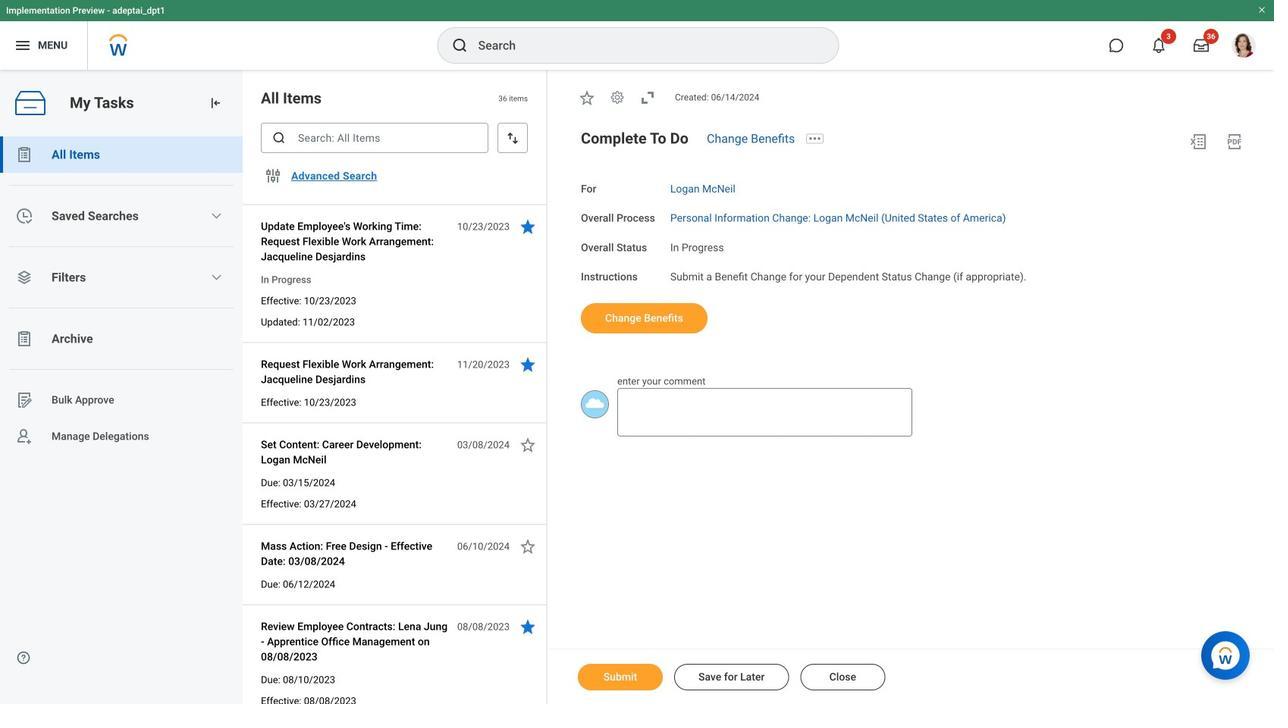 Task type: describe. For each thing, give the bounding box(es) containing it.
view printable version (pdf) image
[[1226, 133, 1244, 151]]

clipboard image
[[15, 330, 33, 348]]

item list element
[[243, 70, 548, 705]]

chevron down image
[[210, 272, 223, 284]]

2 star image from the top
[[519, 436, 537, 454]]

gear image
[[610, 90, 625, 105]]

rename image
[[15, 391, 33, 410]]

Search Workday  search field
[[478, 29, 808, 62]]

justify image
[[14, 36, 32, 55]]

perspective image
[[15, 269, 33, 287]]

notifications large image
[[1152, 38, 1167, 53]]

question outline image
[[16, 651, 31, 666]]

chevron down image
[[210, 210, 223, 222]]

clock check image
[[15, 207, 33, 225]]

clipboard image
[[15, 146, 33, 164]]

configure image
[[264, 167, 282, 185]]

Search: All Items text field
[[261, 123, 489, 153]]

close environment banner image
[[1258, 5, 1267, 14]]



Task type: vqa. For each thing, say whether or not it's contained in the screenshot.
Plan link at the top of the page
no



Task type: locate. For each thing, give the bounding box(es) containing it.
inbox large image
[[1194, 38, 1209, 53]]

search image
[[272, 130, 287, 146]]

action bar region
[[548, 649, 1275, 705]]

1 star image from the top
[[519, 356, 537, 374]]

None text field
[[618, 389, 913, 437]]

0 vertical spatial star image
[[519, 356, 537, 374]]

list
[[0, 137, 243, 705]]

fullscreen image
[[639, 89, 657, 107]]

search image
[[451, 36, 469, 55]]

profile logan mcneil image
[[1232, 33, 1256, 61]]

star image
[[519, 356, 537, 374], [519, 436, 537, 454]]

1 vertical spatial star image
[[519, 436, 537, 454]]

banner
[[0, 0, 1275, 70]]

user plus image
[[15, 428, 33, 446]]

export to excel image
[[1190, 133, 1208, 151]]

transformation import image
[[208, 96, 223, 111]]

star image
[[578, 89, 596, 107], [519, 218, 537, 236], [519, 538, 537, 556], [519, 618, 537, 636]]



